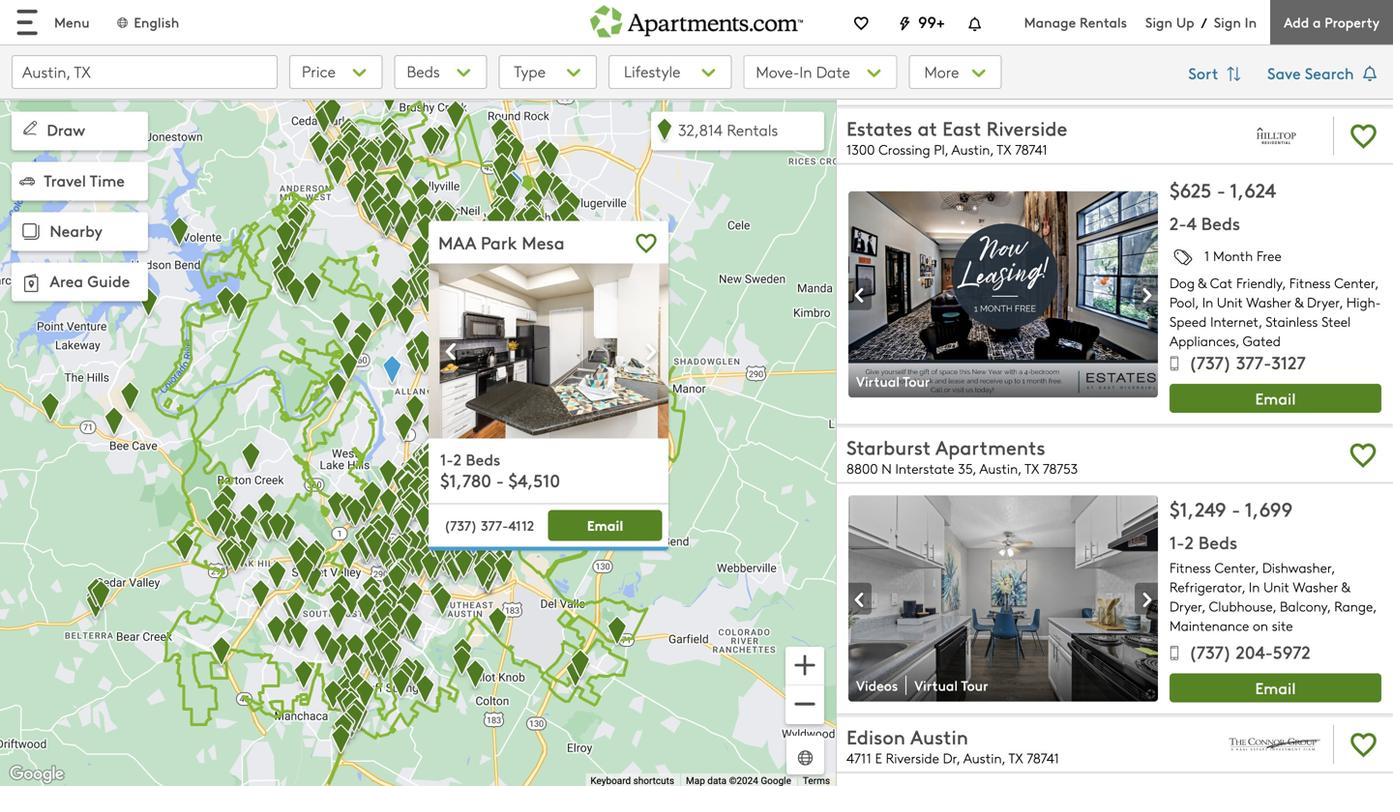Task type: vqa. For each thing, say whether or not it's contained in the screenshot.
the bottommost Coyote
no



Task type: describe. For each thing, give the bounding box(es) containing it.
35,
[[958, 460, 976, 478]]

dr,
[[943, 749, 960, 768]]

save search button
[[1268, 55, 1382, 94]]

crossing
[[879, 140, 930, 159]]

(737) for estates at east riverside
[[1189, 350, 1232, 374]]

center inside "dog & cat friendly fitness center pool in unit washer & dryer"
[[1335, 274, 1375, 292]]

beds inside $625 - 1,624 2-4 beds
[[1201, 211, 1241, 235]]

date
[[816, 61, 850, 82]]

virtual for bottom 'virtual tour' link
[[915, 676, 958, 695]]

unit inside "dog & cat friendly fitness center pool in unit washer & dryer"
[[1217, 293, 1243, 311]]

Location or Point of Interest text field
[[12, 55, 278, 89]]

at
[[918, 115, 937, 141]]

0 vertical spatial &
[[1198, 274, 1207, 292]]

price button
[[289, 55, 383, 89]]

travel
[[44, 169, 86, 191]]

beds inside button
[[407, 60, 440, 82]]

building photo - starburst apartments image
[[849, 496, 1158, 702]]

manage rentals link
[[1024, 13, 1146, 31]]

4
[[1187, 211, 1197, 235]]

1
[[1205, 247, 1210, 265]]

guide
[[87, 270, 130, 292]]

$625
[[1170, 176, 1212, 203]]

cat
[[1210, 274, 1233, 292]]

margin image for area
[[17, 269, 45, 297]]

estates
[[847, 115, 913, 141]]

move-
[[756, 61, 800, 82]]

204-
[[1236, 640, 1273, 664]]

tx inside 'estates at east riverside 1300 crossing pl, austin, tx 78741'
[[997, 140, 1011, 159]]

type button
[[499, 55, 597, 89]]

nearby
[[50, 220, 102, 242]]

austin, inside 'estates at east riverside 1300 crossing pl, austin, tx 78741'
[[952, 140, 994, 159]]

rentals for 32,814
[[727, 119, 778, 140]]

margin image for draw
[[19, 117, 41, 139]]

n
[[882, 460, 892, 478]]

in inside manage rentals sign up / sign in
[[1245, 13, 1257, 31]]

rentals for manage
[[1080, 13, 1127, 31]]

nearby link
[[12, 212, 148, 251]]

dryer inside in unit washer & dryer
[[1170, 598, 1202, 616]]

lifestyle button
[[609, 55, 732, 89]]

building photo - estates at east riverside image
[[849, 191, 1158, 398]]

0 vertical spatial virtual tour link
[[849, 372, 942, 391]]

1 vertical spatial &
[[1295, 293, 1304, 311]]

starburst
[[847, 434, 931, 460]]

on
[[1253, 617, 1268, 635]]

- for $1,249
[[1232, 496, 1241, 522]]

1,699
[[1245, 496, 1293, 522]]

1 vertical spatial email
[[587, 516, 623, 535]]

speed
[[1170, 312, 1207, 331]]

beds button
[[394, 55, 487, 89]]

internet
[[1211, 312, 1259, 331]]

$625 - 1,624 2-4 beds
[[1170, 176, 1276, 235]]

apartments.com logo image
[[590, 0, 803, 37]]

dog & cat friendly fitness center pool in unit washer & dryer
[[1170, 274, 1375, 311]]

satellite view image
[[794, 747, 817, 770]]

stainless
[[1266, 312, 1318, 331]]

the connor group image
[[1229, 722, 1322, 768]]

4112
[[509, 516, 534, 535]]

fitness center dishwasher refrigerator
[[1170, 559, 1332, 597]]

month
[[1213, 247, 1253, 265]]

3127
[[1272, 350, 1306, 374]]

high-
[[1347, 293, 1381, 311]]

center inside fitness center dishwasher refrigerator
[[1215, 559, 1255, 577]]

8800
[[847, 460, 878, 478]]

1 horizontal spatial tour
[[961, 676, 988, 695]]

(737) 377-4112 button
[[434, 510, 544, 541]]

dryer inside "dog & cat friendly fitness center pool in unit washer & dryer"
[[1307, 293, 1340, 311]]

up
[[1176, 13, 1195, 31]]

fitness inside fitness center dishwasher refrigerator
[[1170, 559, 1211, 577]]

1- inside 1-2 beds $1,780 - $4,510
[[440, 448, 454, 470]]

maa park mesa
[[438, 230, 565, 254]]

price
[[302, 60, 336, 82]]

videos
[[856, 676, 898, 695]]

travel time button
[[12, 162, 148, 201]]

- for $625
[[1217, 176, 1226, 203]]

beds inside $1,249 - 1,699 1-2 beds
[[1199, 530, 1238, 554]]

travel time
[[44, 169, 125, 191]]

1-2 beds $1,780 - $4,510
[[440, 448, 560, 492]]

estates at east riverside 1300 crossing pl, austin, tx 78741
[[847, 115, 1068, 159]]

2 inside 1-2 beds $1,780 - $4,510
[[454, 448, 462, 470]]

edison
[[847, 724, 906, 750]]

more button
[[909, 55, 1002, 89]]

in unit washer & dryer
[[1170, 578, 1350, 616]]

- inside 1-2 beds $1,780 - $4,510
[[496, 468, 504, 492]]

map region
[[0, 0, 936, 787]]

2 inside $1,249 - 1,699 1-2 beds
[[1185, 530, 1194, 554]]

$1,780
[[440, 468, 491, 492]]

unit inside in unit washer & dryer
[[1264, 578, 1290, 597]]

virtual tour for bottom 'virtual tour' link
[[915, 676, 988, 695]]

riverside inside 'estates at east riverside 1300 crossing pl, austin, tx 78741'
[[987, 115, 1068, 141]]

78741 inside edison austin 4711 e riverside dr, austin, tx 78741
[[1027, 749, 1059, 768]]

e
[[875, 749, 882, 768]]

clubhouse balcony range maintenance on site
[[1170, 598, 1373, 635]]

1 vertical spatial virtual tour link
[[907, 676, 1000, 696]]

1,624
[[1230, 176, 1276, 203]]

32,814
[[678, 119, 723, 140]]

english
[[134, 13, 179, 31]]

fitness inside "dog & cat friendly fitness center pool in unit washer & dryer"
[[1290, 274, 1331, 292]]

(737) inside button
[[444, 516, 477, 535]]

more
[[924, 61, 963, 82]]

type
[[514, 60, 546, 82]]

save search
[[1268, 62, 1359, 84]]

edison austin 4711 e riverside dr, austin, tx 78741
[[847, 724, 1059, 768]]

add a property
[[1284, 13, 1380, 31]]

377- for 3127
[[1236, 350, 1272, 374]]



Task type: locate. For each thing, give the bounding box(es) containing it.
dryer up steel
[[1307, 293, 1340, 311]]

4711
[[847, 749, 872, 768]]

& up range
[[1342, 578, 1350, 597]]

1 horizontal spatial sign
[[1214, 13, 1241, 31]]

margin image for travel
[[19, 173, 35, 189]]

margin image left 'travel'
[[19, 173, 35, 189]]

0 horizontal spatial tour
[[903, 372, 930, 391]]

1 vertical spatial rentals
[[727, 119, 778, 140]]

1 vertical spatial (737)
[[444, 516, 477, 535]]

1 vertical spatial margin image
[[17, 269, 45, 297]]

range
[[1335, 598, 1373, 616]]

dryer down refrigerator
[[1170, 598, 1202, 616]]

377- inside button
[[481, 516, 509, 535]]

appliances
[[1170, 332, 1236, 350]]

0 horizontal spatial dryer
[[1170, 598, 1202, 616]]

0 vertical spatial center
[[1335, 274, 1375, 292]]

beds left $4,510
[[466, 448, 501, 470]]

$4,510
[[508, 468, 560, 492]]

2 sign from the left
[[1214, 13, 1241, 31]]

1 vertical spatial virtual tour
[[915, 676, 988, 695]]

rentals
[[1080, 13, 1127, 31], [727, 119, 778, 140]]

1 vertical spatial washer
[[1293, 578, 1339, 597]]

1 vertical spatial austin,
[[980, 460, 1022, 478]]

unit down dishwasher
[[1264, 578, 1290, 597]]

0 vertical spatial 1-
[[440, 448, 454, 470]]

site
[[1272, 617, 1293, 635]]

1 vertical spatial unit
[[1264, 578, 1290, 597]]

1 sign from the left
[[1146, 13, 1173, 31]]

rentals inside manage rentals sign up / sign in
[[1080, 13, 1127, 31]]

email button right 4112
[[548, 510, 662, 541]]

1 vertical spatial email button
[[548, 510, 662, 541]]

sign left up
[[1146, 13, 1173, 31]]

78741 right east
[[1015, 140, 1048, 159]]

park
[[481, 230, 517, 254]]

tour
[[903, 372, 930, 391], [961, 676, 988, 695]]

hilltop residential image
[[1229, 113, 1322, 159]]

- inside $625 - 1,624 2-4 beds
[[1217, 176, 1226, 203]]

(737) 204-5972
[[1189, 640, 1311, 664]]

in up clubhouse at bottom right
[[1249, 578, 1260, 597]]

austin, inside edison austin 4711 e riverside dr, austin, tx 78741
[[963, 749, 1005, 768]]

email for starburst apartments
[[1256, 677, 1296, 699]]

in down 'cat'
[[1202, 293, 1214, 311]]

(737) 377-3127 link
[[1170, 350, 1306, 380]]

austin, inside starburst apartments 8800 n interstate 35, austin, tx 78753
[[980, 460, 1022, 478]]

riverside right east
[[987, 115, 1068, 141]]

$1,249
[[1170, 496, 1227, 522]]

0 horizontal spatial unit
[[1217, 293, 1243, 311]]

1 horizontal spatial rentals
[[1080, 13, 1127, 31]]

1 vertical spatial margin image
[[17, 218, 45, 246]]

2 vertical spatial email button
[[1170, 674, 1382, 703]]

virtual up starburst
[[856, 372, 900, 391]]

riverside
[[987, 115, 1068, 141], [886, 749, 939, 768]]

0 vertical spatial margin image
[[19, 173, 35, 189]]

rentals right manage
[[1080, 13, 1127, 31]]

0 horizontal spatial sign
[[1146, 13, 1173, 31]]

- left 1,699
[[1232, 496, 1241, 522]]

beds right 4
[[1201, 211, 1241, 235]]

tx right dr,
[[1009, 749, 1023, 768]]

0 horizontal spatial &
[[1198, 274, 1207, 292]]

377-
[[1236, 350, 1272, 374], [481, 516, 509, 535]]

virtual up austin
[[915, 676, 958, 695]]

(737) down speed at the right
[[1189, 350, 1232, 374]]

austin, right 35,
[[980, 460, 1022, 478]]

center up refrigerator
[[1215, 559, 1255, 577]]

draw button
[[12, 112, 148, 150]]

margin image left "nearby"
[[17, 218, 45, 246]]

virtual tour for top 'virtual tour' link
[[856, 372, 930, 391]]

1 vertical spatial tx
[[1025, 460, 1039, 478]]

manage
[[1024, 13, 1076, 31]]

0 vertical spatial margin image
[[19, 117, 41, 139]]

0 horizontal spatial center
[[1215, 559, 1255, 577]]

1- up (737) 377-4112
[[440, 448, 454, 470]]

washer down friendly
[[1246, 293, 1292, 311]]

0 vertical spatial email button
[[1170, 384, 1382, 413]]

2 up (737) 377-4112
[[454, 448, 462, 470]]

sign right /
[[1214, 13, 1241, 31]]

tour up austin
[[961, 676, 988, 695]]

0 vertical spatial -
[[1217, 176, 1226, 203]]

78741 right dr,
[[1027, 749, 1059, 768]]

washer
[[1246, 293, 1292, 311], [1293, 578, 1339, 597]]

(737) 377-4112
[[444, 516, 534, 535]]

1 vertical spatial tour
[[961, 676, 988, 695]]

1 horizontal spatial &
[[1295, 293, 1304, 311]]

margin image left area
[[17, 269, 45, 297]]

dog
[[1170, 274, 1195, 292]]

in left date in the top right of the page
[[800, 61, 812, 82]]

apartments
[[936, 434, 1046, 460]]

(737) 204-5972 link
[[1170, 640, 1311, 670]]

save
[[1268, 62, 1301, 84]]

virtual tour up austin
[[915, 676, 988, 695]]

maa park mesa link
[[438, 230, 626, 254]]

tx left 78753 on the bottom
[[1025, 460, 1039, 478]]

austin,
[[952, 140, 994, 159], [980, 460, 1022, 478], [963, 749, 1005, 768]]

margin image for nearby
[[17, 218, 45, 246]]

virtual for top 'virtual tour' link
[[856, 372, 900, 391]]

1 vertical spatial fitness
[[1170, 559, 1211, 577]]

austin
[[910, 724, 969, 750]]

1 vertical spatial 2
[[1185, 530, 1194, 554]]

(737) 377-3127
[[1189, 350, 1306, 374]]

austin, right pl,
[[952, 140, 994, 159]]

in
[[1245, 13, 1257, 31], [800, 61, 812, 82], [1202, 293, 1214, 311], [1249, 578, 1260, 597]]

1 vertical spatial dryer
[[1170, 598, 1202, 616]]

0 vertical spatial rentals
[[1080, 13, 1127, 31]]

tx
[[997, 140, 1011, 159], [1025, 460, 1039, 478], [1009, 749, 1023, 768]]

1 vertical spatial 1-
[[1170, 530, 1185, 554]]

0 horizontal spatial 1-
[[440, 448, 454, 470]]

(737) for starburst apartments
[[1189, 640, 1232, 664]]

east
[[943, 115, 981, 141]]

riverside right e
[[886, 749, 939, 768]]

beds down $1,249
[[1199, 530, 1238, 554]]

maintenance
[[1170, 617, 1249, 635]]

google image
[[5, 762, 69, 787]]

0 vertical spatial riverside
[[987, 115, 1068, 141]]

0 horizontal spatial fitness
[[1170, 559, 1211, 577]]

beds inside 1-2 beds $1,780 - $4,510
[[466, 448, 501, 470]]

search
[[1305, 62, 1354, 84]]

1- inside $1,249 - 1,699 1-2 beds
[[1170, 530, 1185, 554]]

email for estates at east riverside
[[1256, 388, 1296, 409]]

margin image inside area guide button
[[17, 269, 45, 297]]

placard image image
[[849, 280, 872, 311], [1135, 280, 1158, 311], [849, 584, 872, 616], [1135, 584, 1158, 616]]

0 vertical spatial 2
[[454, 448, 462, 470]]

refrigerator
[[1170, 578, 1242, 597]]

1 horizontal spatial center
[[1335, 274, 1375, 292]]

0 horizontal spatial riverside
[[886, 749, 939, 768]]

0 vertical spatial austin,
[[952, 140, 994, 159]]

sign in link
[[1214, 13, 1257, 31]]

riverside inside edison austin 4711 e riverside dr, austin, tx 78741
[[886, 749, 939, 768]]

high- speed internet
[[1170, 293, 1381, 331]]

email down 5972
[[1256, 677, 1296, 699]]

0 vertical spatial (737)
[[1189, 350, 1232, 374]]

0 horizontal spatial 2
[[454, 448, 462, 470]]

0 vertical spatial virtual
[[856, 372, 900, 391]]

clubhouse
[[1209, 598, 1273, 616]]

fitness up the stainless in the top of the page
[[1290, 274, 1331, 292]]

1 horizontal spatial dryer
[[1307, 293, 1340, 311]]

0 horizontal spatial rentals
[[727, 119, 778, 140]]

1 horizontal spatial unit
[[1264, 578, 1290, 597]]

area
[[50, 270, 83, 292]]

center
[[1335, 274, 1375, 292], [1215, 559, 1255, 577]]

2 vertical spatial -
[[1232, 496, 1241, 522]]

virtual tour up starburst
[[856, 372, 930, 391]]

friendly
[[1237, 274, 1282, 292]]

0 vertical spatial fitness
[[1290, 274, 1331, 292]]

margin image left draw
[[19, 117, 41, 139]]

1 vertical spatial center
[[1215, 559, 1255, 577]]

0 vertical spatial virtual tour
[[856, 372, 930, 391]]

1 horizontal spatial -
[[1217, 176, 1226, 203]]

balcony
[[1280, 598, 1327, 616]]

1 horizontal spatial 1-
[[1170, 530, 1185, 554]]

margin image inside draw button
[[19, 117, 41, 139]]

washer inside in unit washer & dryer
[[1293, 578, 1339, 597]]

- left $4,510
[[496, 468, 504, 492]]

email button
[[1170, 384, 1382, 413], [548, 510, 662, 541], [1170, 674, 1382, 703]]

english link
[[115, 13, 179, 31]]

2 vertical spatial email
[[1256, 677, 1296, 699]]

email button down 3127
[[1170, 384, 1382, 413]]

margin image inside the travel time button
[[19, 173, 35, 189]]

& up the stainless in the top of the page
[[1295, 293, 1304, 311]]

1 horizontal spatial 377-
[[1236, 350, 1272, 374]]

tx inside edison austin 4711 e riverside dr, austin, tx 78741
[[1009, 749, 1023, 768]]

time
[[90, 169, 125, 191]]

0 vertical spatial 377-
[[1236, 350, 1272, 374]]

draw
[[47, 119, 85, 140]]

tx right east
[[997, 140, 1011, 159]]

0 vertical spatial dryer
[[1307, 293, 1340, 311]]

stainless steel appliances
[[1170, 312, 1351, 350]]

2 down $1,249
[[1185, 530, 1194, 554]]

2 vertical spatial (737)
[[1189, 640, 1232, 664]]

menu button
[[0, 0, 105, 45]]

tour up starburst
[[903, 372, 930, 391]]

(737) down the maintenance
[[1189, 640, 1232, 664]]

dishwasher
[[1263, 559, 1332, 577]]

virtual tour link up starburst
[[849, 372, 942, 391]]

gated
[[1243, 332, 1281, 350]]

sign up link
[[1146, 13, 1195, 31]]

email button for starburst apartments
[[1170, 674, 1382, 703]]

washer up balcony
[[1293, 578, 1339, 597]]

email down 3127
[[1256, 388, 1296, 409]]

interstate
[[896, 460, 955, 478]]

center up 'high-'
[[1335, 274, 1375, 292]]

in inside in unit washer & dryer
[[1249, 578, 1260, 597]]

1 vertical spatial riverside
[[886, 749, 939, 768]]

in left add
[[1245, 13, 1257, 31]]

margin image inside nearby link
[[17, 218, 45, 246]]

1 vertical spatial -
[[496, 468, 504, 492]]

(737) down $1,780
[[444, 516, 477, 535]]

austin, for apartments
[[980, 460, 1022, 478]]

1 horizontal spatial 2
[[1185, 530, 1194, 554]]

(737)
[[1189, 350, 1232, 374], [444, 516, 477, 535], [1189, 640, 1232, 664]]

2-
[[1170, 211, 1187, 235]]

0 horizontal spatial washer
[[1246, 293, 1292, 311]]

pl,
[[934, 140, 948, 159]]

move-in date button
[[744, 55, 897, 89]]

sort
[[1189, 62, 1223, 84]]

mesa
[[522, 230, 565, 254]]

0 horizontal spatial virtual
[[856, 372, 900, 391]]

0 vertical spatial tour
[[903, 372, 930, 391]]

1 horizontal spatial fitness
[[1290, 274, 1331, 292]]

washer inside "dog & cat friendly fitness center pool in unit washer & dryer"
[[1246, 293, 1292, 311]]

add
[[1284, 13, 1309, 31]]

in inside "dog & cat friendly fitness center pool in unit washer & dryer"
[[1202, 293, 1214, 311]]

maa
[[438, 230, 476, 254]]

austin, for austin
[[963, 749, 1005, 768]]

a
[[1313, 13, 1321, 31]]

0 vertical spatial washer
[[1246, 293, 1292, 311]]

/
[[1201, 13, 1207, 32]]

manage rentals sign up / sign in
[[1024, 13, 1257, 32]]

1- down $1,249
[[1170, 530, 1185, 554]]

0 horizontal spatial -
[[496, 468, 504, 492]]

virtual tour link up austin
[[907, 676, 1000, 696]]

0 vertical spatial tx
[[997, 140, 1011, 159]]

sort button
[[1179, 55, 1256, 94]]

lifestyle
[[624, 60, 681, 82]]

0 horizontal spatial 377-
[[481, 516, 509, 535]]

beds
[[407, 60, 440, 82], [1201, 211, 1241, 235], [466, 448, 501, 470], [1199, 530, 1238, 554]]

margin image
[[19, 117, 41, 139], [17, 218, 45, 246]]

0 vertical spatial email
[[1256, 388, 1296, 409]]

1 horizontal spatial riverside
[[987, 115, 1068, 141]]

2 horizontal spatial &
[[1342, 578, 1350, 597]]

2 vertical spatial austin,
[[963, 749, 1005, 768]]

tx for austin
[[1009, 749, 1023, 768]]

in inside button
[[800, 61, 812, 82]]

tx inside starburst apartments 8800 n interstate 35, austin, tx 78753
[[1025, 460, 1039, 478]]

unit up "internet"
[[1217, 293, 1243, 311]]

2 vertical spatial tx
[[1009, 749, 1023, 768]]

0 vertical spatial 78741
[[1015, 140, 1048, 159]]

email button for estates at east riverside
[[1170, 384, 1382, 413]]

starburst apartments 8800 n interstate 35, austin, tx 78753
[[847, 434, 1078, 478]]

2
[[454, 448, 462, 470], [1185, 530, 1194, 554]]

1 month free
[[1205, 247, 1282, 265]]

1 vertical spatial 377-
[[481, 516, 509, 535]]

0 vertical spatial unit
[[1217, 293, 1243, 311]]

2 horizontal spatial -
[[1232, 496, 1241, 522]]

& inside in unit washer & dryer
[[1342, 578, 1350, 597]]

area guide button
[[12, 263, 148, 302]]

1 horizontal spatial virtual
[[915, 676, 958, 695]]

rentals right 32,814
[[727, 119, 778, 140]]

$1,249 - 1,699 1-2 beds
[[1170, 496, 1293, 554]]

1 vertical spatial virtual
[[915, 676, 958, 695]]

email right 4112
[[587, 516, 623, 535]]

5972
[[1273, 640, 1311, 664]]

1 vertical spatial 78741
[[1027, 749, 1059, 768]]

78753
[[1043, 460, 1078, 478]]

area guide
[[50, 270, 130, 292]]

78741 inside 'estates at east riverside 1300 crossing pl, austin, tx 78741'
[[1015, 140, 1048, 159]]

- right $625
[[1217, 176, 1226, 203]]

email button down 5972
[[1170, 674, 1382, 703]]

377- for 4112
[[481, 516, 509, 535]]

1 horizontal spatial washer
[[1293, 578, 1339, 597]]

beds right price "button"
[[407, 60, 440, 82]]

pool
[[1170, 293, 1195, 311]]

tx for apartments
[[1025, 460, 1039, 478]]

margin image
[[19, 173, 35, 189], [17, 269, 45, 297]]

fitness up refrigerator
[[1170, 559, 1211, 577]]

1300
[[847, 140, 875, 159]]

virtual tour
[[856, 372, 930, 391], [915, 676, 988, 695]]

& left 'cat'
[[1198, 274, 1207, 292]]

- inside $1,249 - 1,699 1-2 beds
[[1232, 496, 1241, 522]]

austin, right dr,
[[963, 749, 1005, 768]]

2 vertical spatial &
[[1342, 578, 1350, 597]]



